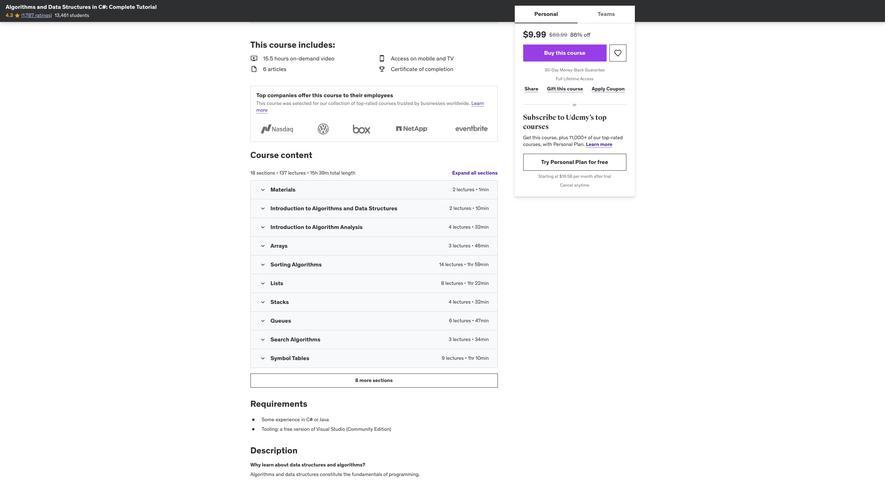 Task type: describe. For each thing, give the bounding box(es) containing it.
0 horizontal spatial or
[[314, 416, 319, 423]]

day
[[552, 67, 559, 72]]

0 horizontal spatial our
[[320, 100, 327, 106]]

of inside get this course, plus 11,000+ of our top-rated courses, with personal plan.
[[588, 134, 593, 141]]

of left visual
[[311, 426, 315, 432]]

all
[[471, 170, 477, 176]]

this for this course includes:
[[250, 39, 267, 50]]

2 for introduction to algorithms and data structures
[[450, 205, 453, 211]]

content
[[281, 150, 312, 161]]

small image for introduction to algorithms and data structures
[[259, 205, 266, 212]]

small image for arrays
[[259, 242, 266, 250]]

about
[[275, 462, 289, 468]]

tooling:
[[262, 426, 279, 432]]

14 lectures • 1hr 59min
[[439, 261, 489, 268]]

top companies offer this course to their employees
[[257, 91, 393, 98]]

$9.99 $69.99 86% off
[[523, 29, 591, 40]]

their
[[350, 91, 363, 98]]

share
[[525, 86, 539, 92]]

and up the analysis
[[344, 205, 354, 212]]

analysis
[[341, 223, 363, 230]]

volkswagen image
[[316, 122, 331, 136]]

• for lists
[[465, 280, 466, 286]]

udemy's
[[566, 113, 594, 122]]

1 horizontal spatial for
[[589, 158, 597, 166]]

completion
[[425, 65, 454, 73]]

teams
[[598, 10, 615, 17]]

to for introduction to algorithms and data structures
[[306, 205, 311, 212]]

students
[[70, 12, 89, 19]]

this for buy
[[556, 49, 566, 56]]

32min for introduction to algorithm analysis
[[475, 224, 489, 230]]

courses inside subscribe to udemy's top courses
[[523, 122, 549, 131]]

fundamentals
[[352, 471, 382, 478]]

• for search algorithms
[[472, 336, 474, 343]]

lectures for queues
[[453, 317, 471, 324]]

expand
[[452, 170, 470, 176]]

learn more for top companies offer this course to their employees
[[257, 100, 484, 113]]

demand
[[299, 55, 320, 62]]

0 vertical spatial rated
[[366, 100, 378, 106]]

nasdaq image
[[257, 122, 297, 136]]

with
[[543, 141, 553, 148]]

0 horizontal spatial access
[[391, 55, 409, 62]]

businesses
[[421, 100, 446, 106]]

selected
[[293, 100, 312, 106]]

small image for queues
[[259, 317, 266, 324]]

0 vertical spatial data
[[48, 3, 61, 10]]

1 vertical spatial structures
[[296, 471, 319, 478]]

$9.99
[[523, 29, 547, 40]]

requirements
[[250, 398, 308, 409]]

tooling: a free version of visual studio (community edition)
[[262, 426, 391, 432]]

introduction for introduction to algorithms and data structures
[[271, 205, 304, 212]]

top
[[596, 113, 607, 122]]

• for sorting algorithms
[[464, 261, 466, 268]]

access inside 30-day money-back guarantee full lifetime access
[[580, 76, 594, 81]]

course
[[250, 150, 279, 161]]

this for gift
[[557, 86, 566, 92]]

lectures right 137
[[288, 170, 306, 176]]

certificate
[[391, 65, 418, 73]]

introduction to algorithm analysis
[[271, 223, 363, 230]]

companies
[[268, 91, 297, 98]]

expand all sections button
[[452, 166, 498, 180]]

and up constitute
[[327, 462, 336, 468]]

6 articles
[[263, 65, 287, 73]]

share button
[[523, 82, 540, 96]]

32min for stacks
[[475, 299, 489, 305]]

symbol tables
[[271, 355, 309, 362]]

lists
[[271, 280, 283, 287]]

buy
[[544, 49, 555, 56]]

algorithms inside why learn about data structures and algorithms? algorithms and data structures constitute the fundamentals of programming.
[[250, 471, 275, 478]]

small image left search
[[259, 336, 266, 343]]

gift
[[547, 86, 556, 92]]

netapp image
[[392, 122, 433, 136]]

try personal plan for free link
[[523, 154, 627, 171]]

tab list containing personal
[[515, 6, 635, 23]]

edition)
[[374, 426, 391, 432]]

• for materials
[[476, 186, 478, 193]]

sorting algorithms
[[271, 261, 322, 268]]

1 horizontal spatial free
[[598, 158, 609, 166]]

personal inside 'try personal plan for free' link
[[551, 158, 574, 166]]

small image left the on
[[378, 54, 386, 62]]

small image left certificate
[[378, 65, 386, 73]]

1hr for tables
[[468, 355, 475, 361]]

cancel
[[560, 182, 574, 188]]

6 for 6 lectures • 47min
[[449, 317, 452, 324]]

small image left 15.5
[[250, 54, 258, 62]]

small image left the lists at the left of the page
[[259, 280, 266, 287]]

• for stacks
[[472, 299, 474, 305]]

the
[[344, 471, 351, 478]]

programming.
[[389, 471, 420, 478]]

4 for stacks
[[449, 299, 452, 305]]

constitute
[[320, 471, 343, 478]]

3 for arrays
[[449, 242, 452, 249]]

complete
[[109, 3, 135, 10]]

java
[[320, 416, 329, 423]]

9
[[442, 355, 445, 361]]

anytime
[[575, 182, 590, 188]]

wishlist image
[[614, 49, 622, 57]]

1 horizontal spatial data
[[355, 205, 368, 212]]

to for introduction to algorithm analysis
[[306, 223, 311, 230]]

on
[[411, 55, 417, 62]]

$16.58
[[560, 174, 573, 179]]

top- inside get this course, plus 11,000+ of our top-rated courses, with personal plan.
[[602, 134, 612, 141]]

personal button
[[515, 6, 578, 23]]

small image for symbol tables
[[259, 355, 266, 362]]

8 for 8 lectures • 1hr 22min
[[441, 280, 444, 286]]

stacks
[[271, 298, 289, 305]]

description
[[250, 445, 298, 456]]

algorithm
[[312, 223, 339, 230]]

• for introduction to algorithms and data structures
[[473, 205, 475, 211]]

course inside button
[[568, 49, 586, 56]]

personal inside personal button
[[535, 10, 558, 17]]

xsmall image
[[250, 416, 256, 423]]

algorithms up algorithm
[[312, 205, 342, 212]]

apply
[[592, 86, 606, 92]]

13,461
[[55, 12, 69, 19]]

box image
[[350, 122, 374, 136]]

46min
[[475, 242, 489, 249]]

symbol
[[271, 355, 291, 362]]

learn for subscribe to udemy's top courses
[[586, 141, 600, 148]]

8 for 8 more sections
[[355, 377, 359, 384]]

86%
[[571, 31, 583, 38]]

of down the "their"
[[351, 100, 355, 106]]

1 vertical spatial in
[[301, 416, 305, 423]]

8 more sections button
[[250, 374, 498, 388]]

1 horizontal spatial or
[[573, 102, 577, 107]]

algorithms and data structures in c#: complete tutorial
[[6, 3, 157, 10]]

why learn
[[250, 462, 274, 468]]

arrays
[[271, 242, 288, 249]]

our inside get this course, plus 11,000+ of our top-rated courses, with personal plan.
[[594, 134, 601, 141]]

small image for introduction to algorithm analysis
[[259, 224, 266, 231]]

this course includes:
[[250, 39, 335, 50]]

and up ratings)
[[37, 3, 47, 10]]

a
[[280, 426, 283, 432]]

courses,
[[523, 141, 542, 148]]

• for introduction to algorithm analysis
[[472, 224, 474, 230]]

off
[[584, 31, 591, 38]]

why learn about data structures and algorithms? algorithms and data structures constitute the fundamentals of programming.
[[250, 462, 420, 478]]

access on mobile and tv
[[391, 55, 454, 62]]

try personal plan for free
[[542, 158, 609, 166]]

experience
[[276, 416, 300, 423]]

4 lectures • 32min for stacks
[[449, 299, 489, 305]]

13,461 students
[[55, 12, 89, 19]]

1 vertical spatial free
[[284, 426, 293, 432]]

• for queues
[[472, 317, 474, 324]]

trial
[[604, 174, 611, 179]]

algorithms right sorting
[[292, 261, 322, 268]]

introduction to algorithms and data structures
[[271, 205, 398, 212]]

try
[[542, 158, 550, 166]]

more for top companies offer this course to their employees
[[257, 107, 268, 113]]

includes:
[[299, 39, 335, 50]]

2 for materials
[[453, 186, 456, 193]]

lectures for stacks
[[453, 299, 471, 305]]

this course was selected for our collection of top-rated courses trusted by businesses worldwide.
[[257, 100, 471, 106]]

tv
[[447, 55, 454, 62]]

4 lectures • 32min for introduction to algorithm analysis
[[449, 224, 489, 230]]

apply coupon button
[[591, 82, 627, 96]]

22min
[[475, 280, 489, 286]]

lectures for introduction to algorithms and data structures
[[454, 205, 472, 211]]

• left 137
[[276, 170, 278, 176]]

lectures for lists
[[446, 280, 463, 286]]

• for symbol tables
[[465, 355, 467, 361]]

per
[[574, 174, 580, 179]]

learn more for subscribe to udemy's top courses
[[586, 141, 613, 148]]

(community
[[346, 426, 373, 432]]

course down lifetime
[[567, 86, 583, 92]]



Task type: locate. For each thing, give the bounding box(es) containing it.
structures
[[302, 462, 326, 468], [296, 471, 319, 478]]

this down top
[[257, 100, 266, 106]]

data down "about" at the left of the page
[[285, 471, 295, 478]]

2 32min from the top
[[475, 299, 489, 305]]

for
[[313, 100, 319, 106], [589, 158, 597, 166]]

lectures for symbol tables
[[446, 355, 464, 361]]

1 vertical spatial top-
[[602, 134, 612, 141]]

rated
[[366, 100, 378, 106], [612, 134, 623, 141]]

• down 2 lectures • 1min
[[473, 205, 475, 211]]

6 up 3 lectures • 34min
[[449, 317, 452, 324]]

0 vertical spatial for
[[313, 100, 319, 106]]

data up the analysis
[[355, 205, 368, 212]]

more for subscribe to udemy's top courses
[[601, 141, 613, 148]]

lectures right 14
[[445, 261, 463, 268]]

sections for 8 more sections
[[373, 377, 393, 384]]

expand all sections
[[452, 170, 498, 176]]

1 vertical spatial courses
[[523, 122, 549, 131]]

sorting
[[271, 261, 291, 268]]

3 lectures • 46min
[[449, 242, 489, 249]]

for right plan
[[589, 158, 597, 166]]

on-
[[290, 55, 299, 62]]

1 vertical spatial learn more link
[[586, 141, 613, 148]]

18 sections • 137 lectures • 15h 39m total length
[[250, 170, 356, 176]]

lectures up 14 lectures • 1hr 59min
[[453, 242, 471, 249]]

get this course, plus 11,000+ of our top-rated courses, with personal plan.
[[523, 134, 623, 148]]

2 vertical spatial more
[[360, 377, 372, 384]]

structures up constitute
[[302, 462, 326, 468]]

8 lectures • 1hr 22min
[[441, 280, 489, 286]]

1 vertical spatial 10min
[[476, 355, 489, 361]]

learn more down employees
[[257, 100, 484, 113]]

1 vertical spatial for
[[589, 158, 597, 166]]

1 vertical spatial introduction
[[271, 223, 304, 230]]

1hr for algorithms
[[468, 261, 474, 268]]

top-
[[357, 100, 366, 106], [602, 134, 612, 141]]

hours
[[275, 55, 289, 62]]

mobile
[[418, 55, 435, 62]]

0 vertical spatial our
[[320, 100, 327, 106]]

1 horizontal spatial learn more
[[586, 141, 613, 148]]

• left 47min
[[472, 317, 474, 324]]

1 vertical spatial learn more
[[586, 141, 613, 148]]

•
[[276, 170, 278, 176], [307, 170, 309, 176], [476, 186, 478, 193], [473, 205, 475, 211], [472, 224, 474, 230], [472, 242, 474, 249], [464, 261, 466, 268], [465, 280, 466, 286], [472, 299, 474, 305], [472, 317, 474, 324], [472, 336, 474, 343], [465, 355, 467, 361]]

learn more link
[[257, 100, 484, 113], [586, 141, 613, 148]]

lectures for arrays
[[453, 242, 471, 249]]

1 horizontal spatial learn more link
[[586, 141, 613, 148]]

1 vertical spatial this
[[257, 100, 266, 106]]

articles
[[268, 65, 287, 73]]

0 horizontal spatial rated
[[366, 100, 378, 106]]

3 up the 9 lectures • 1hr 10min
[[449, 336, 452, 343]]

to up introduction to algorithm analysis
[[306, 205, 311, 212]]

1 vertical spatial learn
[[586, 141, 600, 148]]

some experience in c# or java
[[262, 416, 329, 423]]

this
[[250, 39, 267, 50], [257, 100, 266, 106]]

by
[[415, 100, 420, 106]]

2 horizontal spatial more
[[601, 141, 613, 148]]

teams button
[[578, 6, 635, 23]]

to left udemy's
[[558, 113, 565, 122]]

47min
[[475, 317, 489, 324]]

sections inside dropdown button
[[478, 170, 498, 176]]

• for arrays
[[472, 242, 474, 249]]

of right 11,000+
[[588, 134, 593, 141]]

• down 2 lectures • 10min
[[472, 224, 474, 230]]

lectures right 9
[[446, 355, 464, 361]]

1 horizontal spatial in
[[301, 416, 305, 423]]

1 vertical spatial our
[[594, 134, 601, 141]]

1 introduction from the top
[[271, 205, 304, 212]]

1 horizontal spatial our
[[594, 134, 601, 141]]

sections for expand all sections
[[478, 170, 498, 176]]

small image left sorting
[[259, 261, 266, 268]]

algorithms
[[6, 3, 36, 10], [312, 205, 342, 212], [292, 261, 322, 268], [291, 336, 321, 343], [250, 471, 275, 478]]

2 vertical spatial personal
[[551, 158, 574, 166]]

data up 13,461 at the left of page
[[48, 3, 61, 10]]

learn right worldwide. on the top right
[[472, 100, 484, 106]]

0 vertical spatial more
[[257, 107, 268, 113]]

tab list
[[515, 6, 635, 23]]

6
[[263, 65, 267, 73], [449, 317, 452, 324]]

lectures for introduction to algorithm analysis
[[453, 224, 471, 230]]

2 horizontal spatial sections
[[478, 170, 498, 176]]

1 vertical spatial 6
[[449, 317, 452, 324]]

lectures up the 9 lectures • 1hr 10min
[[453, 336, 471, 343]]

small image for materials
[[259, 186, 266, 193]]

learn
[[472, 100, 484, 106], [586, 141, 600, 148]]

1 32min from the top
[[475, 224, 489, 230]]

learn more link for subscribe to udemy's top courses
[[586, 141, 613, 148]]

15h 39m
[[310, 170, 329, 176]]

0 vertical spatial 6
[[263, 65, 267, 73]]

was
[[283, 100, 292, 106]]

1 vertical spatial structures
[[369, 205, 398, 212]]

0 horizontal spatial data
[[48, 3, 61, 10]]

trusted
[[397, 100, 413, 106]]

learn more link for top companies offer this course to their employees
[[257, 100, 484, 113]]

course up collection
[[324, 91, 342, 98]]

to left the "their"
[[343, 91, 349, 98]]

gift this course link
[[546, 82, 585, 96]]

0 vertical spatial this
[[250, 39, 267, 50]]

queues
[[271, 317, 291, 324]]

0 horizontal spatial 8
[[355, 377, 359, 384]]

for down top companies offer this course to their employees
[[313, 100, 319, 106]]

free up after
[[598, 158, 609, 166]]

0 horizontal spatial learn more link
[[257, 100, 484, 113]]

0 horizontal spatial structures
[[62, 3, 91, 10]]

sections
[[257, 170, 275, 176], [478, 170, 498, 176], [373, 377, 393, 384]]

2 4 from the top
[[449, 299, 452, 305]]

data right "about" at the left of the page
[[290, 462, 301, 468]]

get
[[523, 134, 532, 141]]

3 for search algorithms
[[449, 336, 452, 343]]

lectures down 14 lectures • 1hr 59min
[[446, 280, 463, 286]]

1 horizontal spatial more
[[360, 377, 372, 384]]

to for subscribe to udemy's top courses
[[558, 113, 565, 122]]

1 vertical spatial data
[[355, 205, 368, 212]]

algorithms up tables
[[291, 336, 321, 343]]

1 horizontal spatial access
[[580, 76, 594, 81]]

learn more link down employees
[[257, 100, 484, 113]]

0 vertical spatial 8
[[441, 280, 444, 286]]

4 for introduction to algorithm analysis
[[449, 224, 452, 230]]

1hr
[[468, 261, 474, 268], [468, 280, 474, 286], [468, 355, 475, 361]]

courses
[[379, 100, 396, 106], [523, 122, 549, 131]]

search algorithms
[[271, 336, 321, 343]]

algorithms up '(1,787'
[[6, 3, 36, 10]]

• left the 15h 39m
[[307, 170, 309, 176]]

personal down plus
[[554, 141, 573, 148]]

lectures down 2 lectures • 1min
[[454, 205, 472, 211]]

materials
[[271, 186, 296, 193]]

0 vertical spatial 3
[[449, 242, 452, 249]]

personal inside get this course, plus 11,000+ of our top-rated courses, with personal plan.
[[554, 141, 573, 148]]

1 vertical spatial rated
[[612, 134, 623, 141]]

learn more right plan.
[[586, 141, 613, 148]]

1 horizontal spatial sections
[[373, 377, 393, 384]]

0 horizontal spatial learn
[[472, 100, 484, 106]]

0 vertical spatial structures
[[62, 3, 91, 10]]

this inside get this course, plus 11,000+ of our top-rated courses, with personal plan.
[[533, 134, 541, 141]]

1 horizontal spatial 2
[[453, 186, 456, 193]]

this for this course was selected for our collection of top-rated courses trusted by businesses worldwide.
[[257, 100, 266, 106]]

visual
[[317, 426, 330, 432]]

4 down 8 lectures • 1hr 22min
[[449, 299, 452, 305]]

1 horizontal spatial structures
[[369, 205, 398, 212]]

0 horizontal spatial 2
[[450, 205, 453, 211]]

in left c#:
[[92, 3, 97, 10]]

0 horizontal spatial 6
[[263, 65, 267, 73]]

0 vertical spatial free
[[598, 158, 609, 166]]

introduction down materials
[[271, 205, 304, 212]]

after
[[594, 174, 603, 179]]

introduction
[[271, 205, 304, 212], [271, 223, 304, 230]]

sections inside button
[[373, 377, 393, 384]]

1 horizontal spatial 6
[[449, 317, 452, 324]]

6 for 6 articles
[[263, 65, 267, 73]]

course up hours
[[269, 39, 297, 50]]

9 lectures • 1hr 10min
[[442, 355, 489, 361]]

rated inside get this course, plus 11,000+ of our top-rated courses, with personal plan.
[[612, 134, 623, 141]]

0 vertical spatial 32min
[[475, 224, 489, 230]]

0 vertical spatial 1hr
[[468, 261, 474, 268]]

2 introduction from the top
[[271, 223, 304, 230]]

4 lectures • 32min up the 6 lectures • 47min
[[449, 299, 489, 305]]

0 vertical spatial courses
[[379, 100, 396, 106]]

to inside subscribe to udemy's top courses
[[558, 113, 565, 122]]

1 vertical spatial 4
[[449, 299, 452, 305]]

course up back
[[568, 49, 586, 56]]

1 vertical spatial 32min
[[475, 299, 489, 305]]

and down "about" at the left of the page
[[276, 471, 284, 478]]

course,
[[542, 134, 558, 141]]

small image
[[250, 54, 258, 62], [378, 54, 386, 62], [378, 65, 386, 73], [259, 261, 266, 268], [259, 280, 266, 287], [259, 336, 266, 343]]

1 vertical spatial more
[[601, 141, 613, 148]]

0 vertical spatial learn more
[[257, 100, 484, 113]]

2 vertical spatial 1hr
[[468, 355, 475, 361]]

lectures down 8 lectures • 1hr 22min
[[453, 299, 471, 305]]

or
[[573, 102, 577, 107], [314, 416, 319, 423]]

courses down the subscribe
[[523, 122, 549, 131]]

employees
[[364, 91, 393, 98]]

15.5
[[263, 55, 273, 62]]

or right c#
[[314, 416, 319, 423]]

1 vertical spatial 4 lectures • 32min
[[449, 299, 489, 305]]

1 vertical spatial 3
[[449, 336, 452, 343]]

structures left constitute
[[296, 471, 319, 478]]

1 horizontal spatial top-
[[602, 134, 612, 141]]

offer
[[298, 91, 311, 98]]

• down 3 lectures • 34min
[[465, 355, 467, 361]]

plan
[[576, 158, 588, 166]]

top- down the "their"
[[357, 100, 366, 106]]

this up the courses,
[[533, 134, 541, 141]]

4 lectures • 32min up 3 lectures • 46min
[[449, 224, 489, 230]]

32min down 22min
[[475, 299, 489, 305]]

0 vertical spatial 4 lectures • 32min
[[449, 224, 489, 230]]

access down back
[[580, 76, 594, 81]]

0 vertical spatial personal
[[535, 10, 558, 17]]

0 vertical spatial in
[[92, 3, 97, 10]]

learn more
[[257, 100, 484, 113], [586, 141, 613, 148]]

0 vertical spatial 10min
[[476, 205, 489, 211]]

or up udemy's
[[573, 102, 577, 107]]

our down top companies offer this course to their employees
[[320, 100, 327, 106]]

0 vertical spatial learn more link
[[257, 100, 484, 113]]

0 vertical spatial 4
[[449, 224, 452, 230]]

2 4 lectures • 32min from the top
[[449, 299, 489, 305]]

and left tv
[[437, 55, 446, 62]]

0 vertical spatial access
[[391, 55, 409, 62]]

to left algorithm
[[306, 223, 311, 230]]

1 vertical spatial 2
[[450, 205, 453, 211]]

• left the 34min
[[472, 336, 474, 343]]

algorithms?
[[337, 462, 365, 468]]

personal
[[535, 10, 558, 17], [554, 141, 573, 148], [551, 158, 574, 166]]

this right offer
[[312, 91, 323, 98]]

lectures for sorting algorithms
[[445, 261, 463, 268]]

3
[[449, 242, 452, 249], [449, 336, 452, 343]]

• left 59min
[[464, 261, 466, 268]]

• up the 6 lectures • 47min
[[472, 299, 474, 305]]

xsmall image
[[250, 426, 256, 433]]

0 horizontal spatial free
[[284, 426, 293, 432]]

full
[[556, 76, 563, 81]]

1 4 from the top
[[449, 224, 452, 230]]

1 horizontal spatial rated
[[612, 134, 623, 141]]

this inside button
[[556, 49, 566, 56]]

1 vertical spatial 1hr
[[468, 280, 474, 286]]

back
[[575, 67, 584, 72]]

4 up 3 lectures • 46min
[[449, 224, 452, 230]]

search
[[271, 336, 290, 343]]

0 horizontal spatial top-
[[357, 100, 366, 106]]

• left 22min
[[465, 280, 466, 286]]

0 vertical spatial data
[[290, 462, 301, 468]]

in left c#
[[301, 416, 305, 423]]

lectures down expand
[[457, 186, 475, 193]]

6 down 15.5
[[263, 65, 267, 73]]

1hr left 22min
[[468, 280, 474, 286]]

this for get
[[533, 134, 541, 141]]

1hr left 59min
[[468, 261, 474, 268]]

3 lectures • 34min
[[449, 336, 489, 343]]

personal up $9.99 $69.99 86% off
[[535, 10, 558, 17]]

learn right plan.
[[586, 141, 600, 148]]

this up 15.5
[[250, 39, 267, 50]]

personal up $16.58
[[551, 158, 574, 166]]

of down access on mobile and tv
[[419, 65, 424, 73]]

1 10min from the top
[[476, 205, 489, 211]]

32min up 46min
[[475, 224, 489, 230]]

top- down top
[[602, 134, 612, 141]]

0 vertical spatial introduction
[[271, 205, 304, 212]]

0 vertical spatial top-
[[357, 100, 366, 106]]

• left 1min
[[476, 186, 478, 193]]

introduction for introduction to algorithm analysis
[[271, 223, 304, 230]]

0 horizontal spatial sections
[[257, 170, 275, 176]]

0 vertical spatial learn
[[472, 100, 484, 106]]

algorithms down the why learn
[[250, 471, 275, 478]]

• left 46min
[[472, 242, 474, 249]]

10min
[[476, 205, 489, 211], [476, 355, 489, 361]]

free right a on the left bottom
[[284, 426, 293, 432]]

learn more link right plan.
[[586, 141, 613, 148]]

1 vertical spatial personal
[[554, 141, 573, 148]]

6 lectures • 47min
[[449, 317, 489, 324]]

course down companies
[[267, 100, 282, 106]]

1 horizontal spatial 8
[[441, 280, 444, 286]]

this right gift
[[557, 86, 566, 92]]

1 4 lectures • 32min from the top
[[449, 224, 489, 230]]

lifetime
[[564, 76, 580, 81]]

small image
[[250, 65, 258, 73], [259, 186, 266, 193], [259, 205, 266, 212], [259, 224, 266, 231], [259, 242, 266, 250], [259, 299, 266, 306], [259, 317, 266, 324], [259, 355, 266, 362]]

small image for stacks
[[259, 299, 266, 306]]

1 horizontal spatial learn
[[586, 141, 600, 148]]

0 horizontal spatial learn more
[[257, 100, 484, 113]]

1 horizontal spatial courses
[[523, 122, 549, 131]]

guarantee
[[585, 67, 605, 72]]

1 vertical spatial 8
[[355, 377, 359, 384]]

version
[[294, 426, 310, 432]]

2 10min from the top
[[476, 355, 489, 361]]

0 vertical spatial 2
[[453, 186, 456, 193]]

tables
[[292, 355, 309, 362]]

1hr down 3 lectures • 34min
[[468, 355, 475, 361]]

access up certificate
[[391, 55, 409, 62]]

this right buy
[[556, 49, 566, 56]]

buy this course button
[[523, 45, 607, 62]]

c#:
[[98, 3, 108, 10]]

0 vertical spatial or
[[573, 102, 577, 107]]

0 horizontal spatial courses
[[379, 100, 396, 106]]

lectures for search algorithms
[[453, 336, 471, 343]]

8 inside button
[[355, 377, 359, 384]]

137
[[279, 170, 287, 176]]

lectures up 3 lectures • 34min
[[453, 317, 471, 324]]

0 vertical spatial structures
[[302, 462, 326, 468]]

0 horizontal spatial for
[[313, 100, 319, 106]]

1 vertical spatial access
[[580, 76, 594, 81]]

10min down 1min
[[476, 205, 489, 211]]

0 horizontal spatial more
[[257, 107, 268, 113]]

of right the "fundamentals"
[[384, 471, 388, 478]]

1 vertical spatial data
[[285, 471, 295, 478]]

30-
[[545, 67, 552, 72]]

thrive in your career element
[[250, 0, 498, 23]]

eventbrite image
[[451, 122, 492, 136]]

more inside button
[[360, 377, 372, 384]]

(1,787
[[21, 12, 34, 19]]

1 vertical spatial or
[[314, 416, 319, 423]]

lectures for materials
[[457, 186, 475, 193]]

course
[[269, 39, 297, 50], [568, 49, 586, 56], [567, 86, 583, 92], [324, 91, 342, 98], [267, 100, 282, 106]]

learn for top companies offer this course to their employees
[[472, 100, 484, 106]]

of inside why learn about data structures and algorithms? algorithms and data structures constitute the fundamentals of programming.
[[384, 471, 388, 478]]

59min
[[475, 261, 489, 268]]



Task type: vqa. For each thing, say whether or not it's contained in the screenshot.
the middle More
yes



